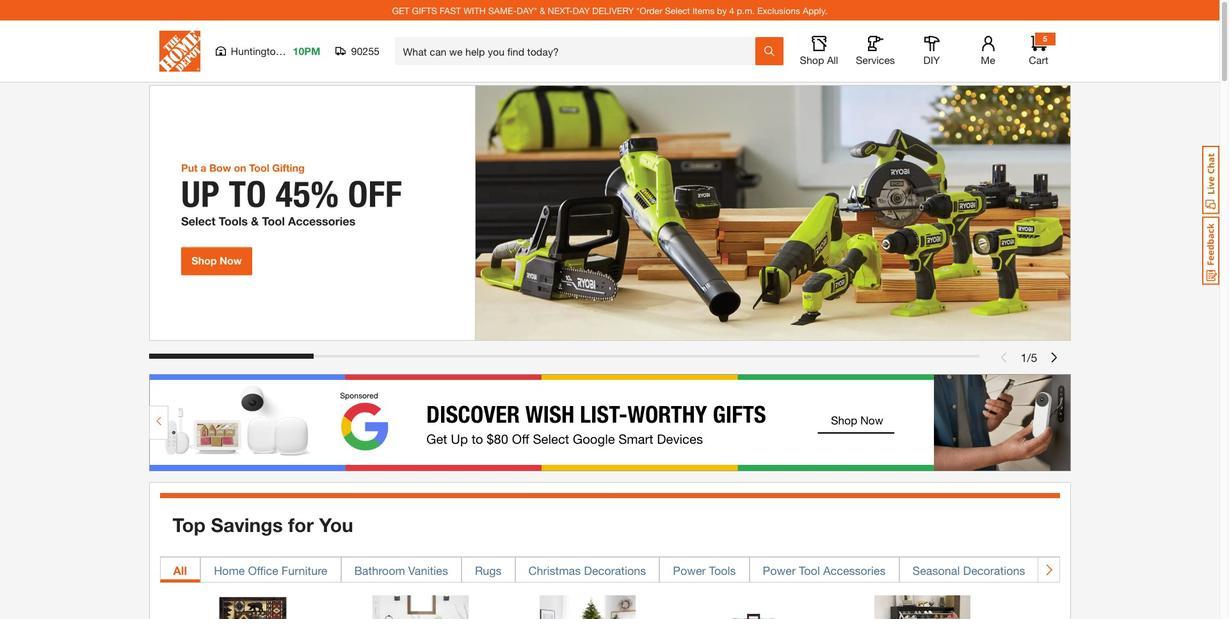 Task type: describe. For each thing, give the bounding box(es) containing it.
tool
[[799, 564, 820, 578]]

bathroom
[[354, 564, 405, 578]]

for
[[288, 514, 314, 537]]

home
[[214, 564, 245, 578]]

bathroom vanities
[[354, 564, 448, 578]]

&
[[540, 5, 545, 16]]

select
[[665, 5, 690, 16]]

top
[[173, 514, 206, 537]]

m18 fuel 18-v lithium-ion brushless cordless hammer drill and impact driver combo kit (2-tool) with router image
[[707, 596, 803, 620]]

services button
[[855, 36, 896, 67]]

90255 button
[[336, 45, 380, 58]]

diy
[[924, 54, 940, 66]]

4 ft. santa claus holding naughty and nice scroll with long-lasting led lights image
[[1042, 596, 1138, 620]]

6 ft. pre-lit green fir artificial christmas tree with 350 led lights 9 functional multi-color remote controller image
[[540, 596, 636, 620]]

furniture inside bedroom furniture button
[[1103, 564, 1149, 578]]

bedroom furniture button
[[1039, 557, 1162, 583]]

gifts
[[412, 5, 437, 16]]

buffalo bear brown/red 5 ft. x 7 ft. indoor area rug image
[[205, 596, 301, 620]]

tools
[[709, 564, 736, 578]]

me button
[[968, 36, 1009, 67]]

1
[[1021, 351, 1027, 365]]

same-
[[488, 5, 517, 16]]

shop all button
[[799, 36, 840, 67]]

next-
[[548, 5, 573, 16]]

bathroom vanities button
[[341, 557, 462, 583]]

bedroom
[[1052, 564, 1100, 578]]

5 inside cart 5
[[1043, 34, 1047, 44]]

top savings for you
[[173, 514, 353, 537]]

all button
[[160, 557, 200, 583]]

furniture inside home office furniture button
[[282, 564, 327, 578]]

1 horizontal spatial all
[[827, 54, 838, 66]]

10pm
[[293, 45, 320, 57]]

img for put a bow on tool gifting up to 45% off select tools & tool accessories image
[[149, 85, 1071, 341]]

accessories
[[823, 564, 886, 578]]

get
[[392, 5, 410, 16]]

home office furniture
[[214, 564, 327, 578]]

items
[[693, 5, 715, 16]]

the home depot logo image
[[159, 31, 200, 72]]

you
[[319, 514, 353, 537]]



Task type: locate. For each thing, give the bounding box(es) containing it.
home office furniture button
[[200, 557, 341, 583]]

cart
[[1029, 54, 1049, 66]]

0 horizontal spatial furniture
[[282, 564, 327, 578]]

shop
[[800, 54, 824, 66]]

power inside button
[[673, 564, 706, 578]]

by
[[717, 5, 727, 16]]

decorations up 6 ft. pre-lit green fir artificial christmas tree with 350 led lights 9 functional multi-color remote controller image
[[584, 564, 646, 578]]

0 vertical spatial 5
[[1043, 34, 1047, 44]]

with
[[464, 5, 486, 16]]

rugs button
[[462, 557, 515, 583]]

fast
[[440, 5, 461, 16]]

christmas decorations button
[[515, 557, 660, 583]]

1 vertical spatial all
[[173, 564, 187, 578]]

1 vertical spatial 5
[[1031, 351, 1037, 365]]

seasonal decorations
[[913, 564, 1025, 578]]

sonoma 48 in. w x 22 in. d x 34 in. h single sink bath vanity in almond latte with carrara marble top image
[[372, 596, 469, 620]]

1 furniture from the left
[[282, 564, 327, 578]]

vanities
[[408, 564, 448, 578]]

What can we help you find today? search field
[[403, 38, 755, 65]]

power for power tools
[[673, 564, 706, 578]]

power tools
[[673, 564, 736, 578]]

47.2 in. h x 39.4 in. w gray wood shoe storage cabinet with 3 drawers fits up to 30-shoes image
[[875, 596, 971, 620]]

park
[[284, 45, 305, 57]]

seasonal
[[913, 564, 960, 578]]

huntington park
[[231, 45, 305, 57]]

apply.
[[803, 5, 828, 16]]

huntington
[[231, 45, 281, 57]]

power tool accessories
[[763, 564, 886, 578]]

1 decorations from the left
[[584, 564, 646, 578]]

exclusions
[[757, 5, 800, 16]]

0 horizontal spatial 5
[[1031, 351, 1037, 365]]

day
[[573, 5, 590, 16]]

power tool accessories button
[[749, 557, 899, 583]]

90255
[[351, 45, 380, 57]]

all right shop
[[827, 54, 838, 66]]

diy button
[[911, 36, 952, 67]]

decorations for christmas decorations
[[584, 564, 646, 578]]

5
[[1043, 34, 1047, 44], [1031, 351, 1037, 365]]

decorations left next arrow icon
[[963, 564, 1025, 578]]

rugs
[[475, 564, 502, 578]]

0 vertical spatial all
[[827, 54, 838, 66]]

*order
[[637, 5, 663, 16]]

decorations
[[584, 564, 646, 578], [963, 564, 1025, 578]]

shop all
[[800, 54, 838, 66]]

0 horizontal spatial power
[[673, 564, 706, 578]]

power for power tool accessories
[[763, 564, 796, 578]]

0 horizontal spatial all
[[173, 564, 187, 578]]

next arrow image
[[1043, 564, 1054, 577]]

next slide image
[[1049, 353, 1059, 363]]

christmas
[[529, 564, 581, 578]]

bedroom furniture
[[1052, 564, 1149, 578]]

office
[[248, 564, 278, 578]]

2 power from the left
[[763, 564, 796, 578]]

furniture right office
[[282, 564, 327, 578]]

4
[[729, 5, 734, 16]]

decorations inside button
[[584, 564, 646, 578]]

power inside button
[[763, 564, 796, 578]]

power
[[673, 564, 706, 578], [763, 564, 796, 578]]

decorations inside 'button'
[[963, 564, 1025, 578]]

feedback link image
[[1202, 216, 1220, 286]]

savings
[[211, 514, 283, 537]]

2 furniture from the left
[[1103, 564, 1149, 578]]

services
[[856, 54, 895, 66]]

/
[[1027, 351, 1031, 365]]

furniture
[[282, 564, 327, 578], [1103, 564, 1149, 578]]

live chat image
[[1202, 146, 1220, 214]]

1 / 5
[[1021, 351, 1037, 365]]

power left 'tool'
[[763, 564, 796, 578]]

furniture right bedroom
[[1103, 564, 1149, 578]]

power tools button
[[660, 557, 749, 583]]

1 power from the left
[[673, 564, 706, 578]]

seasonal decorations button
[[899, 557, 1039, 583]]

this is the first slide image
[[999, 353, 1009, 363]]

decorations for seasonal decorations
[[963, 564, 1025, 578]]

0 horizontal spatial decorations
[[584, 564, 646, 578]]

power left tools
[[673, 564, 706, 578]]

christmas decorations
[[529, 564, 646, 578]]

1 horizontal spatial 5
[[1043, 34, 1047, 44]]

all down top
[[173, 564, 187, 578]]

delivery
[[592, 5, 634, 16]]

5 right 1
[[1031, 351, 1037, 365]]

get gifts fast with same-day* & next-day delivery *order select items by 4 p.m. exclusions apply.
[[392, 5, 828, 16]]

1 horizontal spatial power
[[763, 564, 796, 578]]

1 horizontal spatial furniture
[[1103, 564, 1149, 578]]

p.m.
[[737, 5, 755, 16]]

cart 5
[[1029, 34, 1049, 66]]

2 decorations from the left
[[963, 564, 1025, 578]]

me
[[981, 54, 995, 66]]

5 up cart
[[1043, 34, 1047, 44]]

all
[[827, 54, 838, 66], [173, 564, 187, 578]]

day*
[[517, 5, 537, 16]]

1 horizontal spatial decorations
[[963, 564, 1025, 578]]



Task type: vqa. For each thing, say whether or not it's contained in the screenshot.
the top 5
yes



